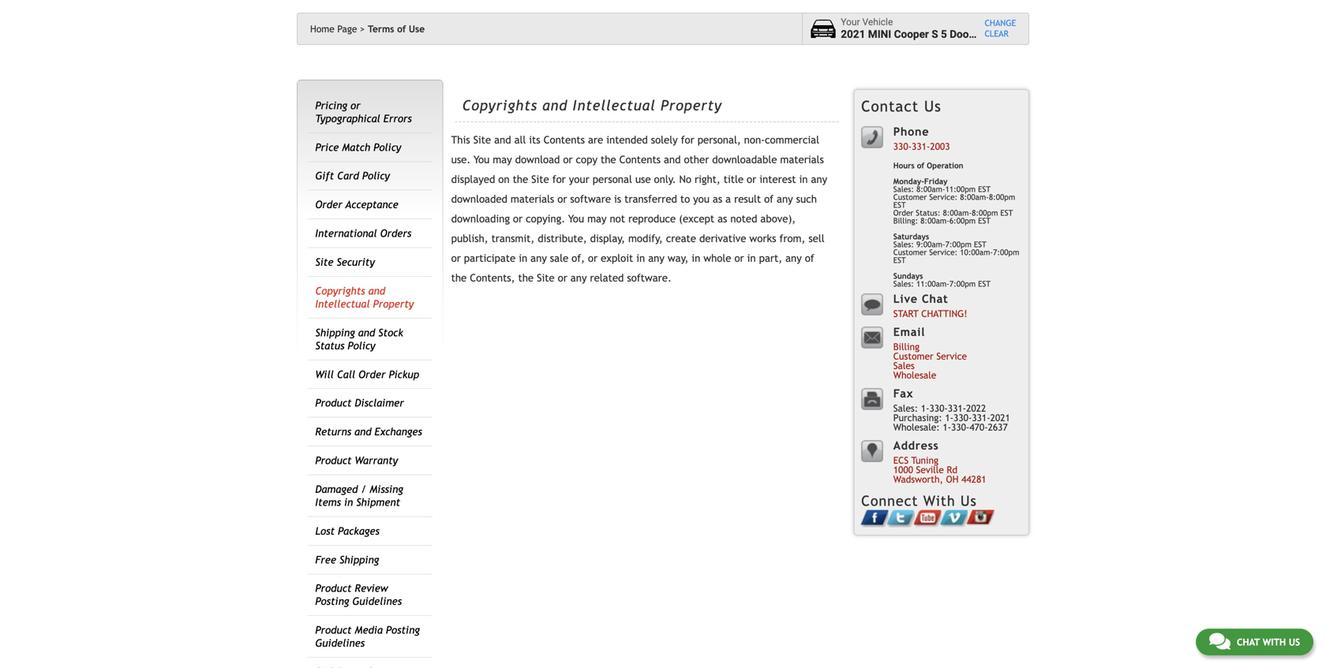 Task type: describe. For each thing, give the bounding box(es) containing it.
2021 inside your vehicle 2021 mini cooper s 5 door b46c
[[841, 28, 866, 41]]

posting for product media posting guidelines
[[386, 625, 420, 637]]

6:00pm
[[950, 216, 976, 225]]

product disclaimer link
[[315, 397, 404, 410]]

status:
[[916, 208, 941, 218]]

address
[[894, 439, 939, 452]]

personal,
[[698, 134, 741, 146]]

product for product warranty
[[315, 455, 352, 467]]

guidelines for review
[[353, 596, 402, 608]]

1 vertical spatial chat
[[1237, 637, 1260, 648]]

with
[[924, 493, 956, 510]]

chat inside live chat start chatting!
[[922, 293, 949, 306]]

pricing
[[315, 99, 348, 112]]

all
[[515, 134, 526, 146]]

2021 inside fax sales: 1-330-331-2022 purchasing: 1-330-331-2021 wholesale: 1-330-470-2637
[[991, 412, 1011, 424]]

transferred
[[625, 193, 677, 205]]

site right this
[[473, 134, 491, 146]]

sale
[[550, 252, 569, 265]]

software
[[571, 193, 611, 205]]

/
[[361, 484, 367, 496]]

3 sales: from the top
[[894, 280, 914, 289]]

0 vertical spatial 8:00pm
[[989, 193, 1016, 202]]

of,
[[572, 252, 585, 265]]

the right contents,
[[518, 272, 534, 284]]

and left all
[[494, 134, 511, 146]]

or right title on the right top of the page
[[747, 173, 757, 186]]

download
[[515, 154, 560, 166]]

sundays
[[894, 272, 924, 281]]

330- left 2637
[[954, 412, 972, 424]]

guidelines for media
[[315, 638, 365, 650]]

product media posting guidelines
[[315, 625, 420, 650]]

0 horizontal spatial materials
[[511, 193, 555, 205]]

hours
[[894, 161, 915, 170]]

will call order pickup link
[[315, 369, 419, 381]]

and up only.
[[664, 154, 681, 166]]

call
[[337, 369, 356, 381]]

b46c
[[976, 28, 1002, 41]]

lost
[[315, 525, 335, 538]]

use
[[636, 173, 651, 186]]

friday
[[925, 177, 948, 186]]

this site and all its contents are intended solely for personal, non-commercial use. you may download or copy the contents and other downloadable materials displayed on the site for your personal use only. no right, title or interest in any downloaded materials or software is transferred to you as a result of any such downloading or copying. you may not reproduce (except as noted above), publish, transmit, distribute, display, modify, create derivative works from, sell or participate in any sale of, or exploit in any way, in whole or in part, any of the contents, the site or any related software.
[[451, 134, 828, 284]]

0 vertical spatial copyrights and intellectual property
[[462, 97, 722, 114]]

0 vertical spatial intellectual
[[573, 97, 656, 114]]

match
[[342, 141, 371, 153]]

customer inside email billing customer service sales wholesale
[[894, 351, 934, 362]]

returns and exchanges link
[[315, 426, 422, 438]]

copying.
[[526, 213, 565, 225]]

whole
[[704, 252, 732, 265]]

contact us
[[862, 97, 942, 115]]

0 horizontal spatial you
[[474, 154, 490, 166]]

gift card policy
[[315, 170, 390, 182]]

the left contents,
[[451, 272, 467, 284]]

typographical
[[315, 112, 380, 125]]

product for product review posting guidelines
[[315, 583, 352, 595]]

1 horizontal spatial order
[[359, 369, 386, 381]]

shipping and stock status policy link
[[315, 327, 403, 352]]

live
[[894, 293, 918, 306]]

0 horizontal spatial us
[[925, 97, 942, 115]]

2637
[[988, 422, 1008, 433]]

7:00pm right the 9:00am-
[[994, 248, 1020, 257]]

contents,
[[470, 272, 515, 284]]

way,
[[668, 252, 689, 265]]

any down from,
[[786, 252, 802, 265]]

2 service: from the top
[[930, 248, 958, 257]]

only.
[[654, 173, 676, 186]]

the up personal
[[601, 154, 616, 166]]

billing:
[[894, 216, 919, 225]]

any up the above),
[[777, 193, 793, 205]]

price
[[315, 141, 339, 153]]

damaged / missing items in shipment link
[[315, 484, 403, 509]]

use
[[409, 23, 425, 34]]

returns and exchanges
[[315, 426, 422, 438]]

product warranty link
[[315, 455, 398, 467]]

software.
[[627, 272, 672, 284]]

the right on
[[513, 173, 528, 186]]

status
[[315, 340, 345, 352]]

1 horizontal spatial copyrights
[[462, 97, 538, 114]]

wholesale link
[[894, 370, 937, 381]]

330- up wholesale:
[[930, 403, 948, 414]]

1- left the 2022 at the right bottom of page
[[946, 412, 954, 424]]

0 horizontal spatial copyrights
[[315, 285, 365, 297]]

1 service: from the top
[[930, 193, 958, 202]]

disclaimer
[[355, 397, 404, 410]]

or up transmit,
[[513, 213, 523, 225]]

comments image
[[1210, 633, 1231, 652]]

change
[[985, 18, 1017, 28]]

0 vertical spatial contents
[[544, 134, 585, 146]]

or down publish,
[[451, 252, 461, 265]]

1 vertical spatial contents
[[620, 154, 661, 166]]

and inside shipping and stock status policy
[[358, 327, 375, 339]]

and down 'product disclaimer' link
[[355, 426, 372, 438]]

errors
[[384, 112, 412, 125]]

8:00am- down 11:00pm
[[943, 208, 972, 218]]

1000
[[894, 465, 914, 476]]

1- right wholesale:
[[943, 422, 952, 433]]

email billing customer service sales wholesale
[[894, 326, 967, 381]]

oh
[[947, 474, 959, 485]]

of right result
[[765, 193, 774, 205]]

7:00pm down 6:00pm
[[946, 240, 972, 249]]

fax
[[894, 387, 914, 400]]

product warranty
[[315, 455, 398, 467]]

media
[[355, 625, 383, 637]]

distribute,
[[538, 233, 587, 245]]

or down sale
[[558, 272, 568, 284]]

change clear
[[985, 18, 1017, 39]]

or left copy
[[563, 154, 573, 166]]

participate
[[464, 252, 516, 265]]

1 sales: from the top
[[894, 185, 914, 194]]

product review posting guidelines
[[315, 583, 402, 608]]

site security
[[315, 256, 375, 269]]

1 horizontal spatial you
[[569, 213, 584, 225]]

product media posting guidelines link
[[315, 625, 420, 650]]

posting for product review posting guidelines
[[315, 596, 349, 608]]

copyrights and intellectual property link
[[315, 285, 414, 310]]

home
[[310, 23, 335, 34]]

part,
[[759, 252, 783, 265]]

in down transmit,
[[519, 252, 528, 265]]

in left "part,"
[[748, 252, 756, 265]]

connect with us
[[862, 493, 977, 510]]

intellectual inside copyrights and intellectual property
[[315, 298, 370, 310]]

works
[[750, 233, 777, 245]]

clear link
[[985, 29, 1017, 39]]

sales link
[[894, 360, 915, 371]]

seville
[[917, 465, 944, 476]]

0 vertical spatial may
[[493, 154, 512, 166]]

noted
[[731, 213, 758, 225]]

in right way,
[[692, 252, 701, 265]]

of down sell
[[805, 252, 815, 265]]

related
[[590, 272, 624, 284]]

derivative
[[700, 233, 747, 245]]

shipping and stock status policy
[[315, 327, 403, 352]]

this
[[451, 134, 470, 146]]

any up such
[[811, 173, 828, 186]]

any up software.
[[649, 252, 665, 265]]

contact
[[862, 97, 919, 115]]

a
[[726, 193, 731, 205]]

lost packages
[[315, 525, 380, 538]]

331- inside the phone 330-331-2003
[[912, 141, 931, 152]]

chatting!
[[922, 308, 968, 319]]



Task type: vqa. For each thing, say whether or not it's contained in the screenshot.
the phone icon
no



Task type: locate. For each thing, give the bounding box(es) containing it.
saturdays
[[894, 232, 930, 241]]

0 vertical spatial chat
[[922, 293, 949, 306]]

rd
[[947, 465, 958, 476]]

product inside product media posting guidelines
[[315, 625, 352, 637]]

display,
[[590, 233, 625, 245]]

3 product from the top
[[315, 583, 352, 595]]

0 horizontal spatial chat
[[922, 293, 949, 306]]

product for product disclaimer
[[315, 397, 352, 410]]

7:00pm down 10:00am-
[[950, 280, 976, 289]]

orders
[[380, 228, 412, 240]]

2 vertical spatial customer
[[894, 351, 934, 362]]

0 horizontal spatial copyrights and intellectual property
[[315, 285, 414, 310]]

guidelines down media
[[315, 638, 365, 650]]

1 vertical spatial you
[[569, 213, 584, 225]]

chat down 11:00am-
[[922, 293, 949, 306]]

0 vertical spatial posting
[[315, 596, 349, 608]]

as
[[713, 193, 723, 205], [718, 213, 728, 225]]

billing link
[[894, 341, 920, 352]]

1-
[[921, 403, 930, 414], [946, 412, 954, 424], [943, 422, 952, 433]]

international orders
[[315, 228, 412, 240]]

fax sales: 1-330-331-2022 purchasing: 1-330-331-2021 wholesale: 1-330-470-2637
[[894, 387, 1011, 433]]

home page link
[[310, 23, 365, 34]]

any down the of,
[[571, 272, 587, 284]]

us for chat
[[1289, 637, 1301, 648]]

on
[[499, 173, 510, 186]]

or right whole
[[735, 252, 744, 265]]

0 vertical spatial us
[[925, 97, 942, 115]]

guidelines down review
[[353, 596, 402, 608]]

service: down friday
[[930, 193, 958, 202]]

2 customer from the top
[[894, 248, 927, 257]]

0 horizontal spatial intellectual
[[315, 298, 370, 310]]

publish,
[[451, 233, 489, 245]]

posting down 'free'
[[315, 596, 349, 608]]

and up download in the left top of the page
[[543, 97, 568, 114]]

your
[[569, 173, 590, 186]]

in down the modify,
[[637, 252, 645, 265]]

5
[[941, 28, 948, 41]]

2021 down the "your"
[[841, 28, 866, 41]]

3 customer from the top
[[894, 351, 934, 362]]

11:00pm
[[946, 185, 976, 194]]

missing
[[370, 484, 403, 496]]

1 vertical spatial us
[[961, 493, 977, 510]]

4 sales: from the top
[[894, 403, 919, 414]]

in down damaged
[[344, 497, 353, 509]]

1 vertical spatial copyrights and intellectual property
[[315, 285, 414, 310]]

product down the returns
[[315, 455, 352, 467]]

1 horizontal spatial copyrights and intellectual property
[[462, 97, 722, 114]]

or
[[351, 99, 361, 112], [563, 154, 573, 166], [747, 173, 757, 186], [558, 193, 567, 205], [513, 213, 523, 225], [451, 252, 461, 265], [588, 252, 598, 265], [735, 252, 744, 265], [558, 272, 568, 284]]

or up copying.
[[558, 193, 567, 205]]

order acceptance
[[315, 199, 399, 211]]

8:00am- up 6:00pm
[[960, 193, 989, 202]]

live chat start chatting!
[[894, 293, 968, 319]]

above),
[[761, 213, 796, 225]]

guidelines inside product media posting guidelines
[[315, 638, 365, 650]]

1 vertical spatial policy
[[362, 170, 390, 182]]

1 horizontal spatial us
[[961, 493, 977, 510]]

guidelines inside the product review posting guidelines
[[353, 596, 402, 608]]

1 horizontal spatial chat
[[1237, 637, 1260, 648]]

0 horizontal spatial may
[[493, 154, 512, 166]]

posting inside product media posting guidelines
[[386, 625, 420, 637]]

1 horizontal spatial property
[[661, 97, 722, 114]]

330- inside the phone 330-331-2003
[[894, 141, 912, 152]]

sales: down the hours
[[894, 185, 914, 194]]

service: left 10:00am-
[[930, 248, 958, 257]]

2 vertical spatial policy
[[348, 340, 376, 352]]

contents up the use
[[620, 154, 661, 166]]

chat left with
[[1237, 637, 1260, 648]]

policy for price match policy
[[374, 141, 401, 153]]

phone 330-331-2003
[[894, 125, 950, 152]]

1 vertical spatial service:
[[930, 248, 958, 257]]

1 horizontal spatial for
[[681, 134, 695, 146]]

product inside the product review posting guidelines
[[315, 583, 352, 595]]

2 horizontal spatial order
[[894, 208, 914, 218]]

1 horizontal spatial 2021
[[991, 412, 1011, 424]]

or inside pricing or typographical errors
[[351, 99, 361, 112]]

operation
[[927, 161, 964, 170]]

your
[[841, 17, 860, 28]]

copyrights down site security
[[315, 285, 365, 297]]

site
[[473, 134, 491, 146], [532, 173, 549, 186], [315, 256, 334, 269], [537, 272, 555, 284]]

product left media
[[315, 625, 352, 637]]

billing
[[894, 341, 920, 352]]

0 vertical spatial you
[[474, 154, 490, 166]]

in inside damaged / missing items in shipment
[[344, 497, 353, 509]]

mini
[[869, 28, 892, 41]]

470-
[[970, 422, 988, 433]]

in
[[800, 173, 808, 186], [519, 252, 528, 265], [637, 252, 645, 265], [692, 252, 701, 265], [748, 252, 756, 265], [344, 497, 353, 509]]

for left your
[[553, 173, 566, 186]]

intellectual up 'intended'
[[573, 97, 656, 114]]

may left not
[[588, 213, 607, 225]]

1 vertical spatial posting
[[386, 625, 420, 637]]

hours of operation monday-friday sales: 8:00am-11:00pm est customer service: 8:00am-8:00pm est order status: 8:00am-8:00pm est billing: 8:00am-6:00pm est saturdays sales: 9:00am-7:00pm est customer service: 10:00am-7:00pm est sundays sales: 11:00am-7:00pm est
[[894, 161, 1020, 289]]

0 horizontal spatial order
[[315, 199, 343, 211]]

8:00am- up the 9:00am-
[[921, 216, 950, 225]]

1- up wholesale:
[[921, 403, 930, 414]]

for up other
[[681, 134, 695, 146]]

order acceptance link
[[315, 199, 399, 211]]

8:00pm down 11:00pm
[[972, 208, 999, 218]]

result
[[735, 193, 761, 205]]

1 horizontal spatial 331-
[[948, 403, 967, 414]]

posting inside the product review posting guidelines
[[315, 596, 349, 608]]

sales: down billing:
[[894, 240, 914, 249]]

sales
[[894, 360, 915, 371]]

start
[[894, 308, 919, 319]]

copyrights
[[462, 97, 538, 114], [315, 285, 365, 297]]

card
[[337, 170, 359, 182]]

copyrights and intellectual property up are
[[462, 97, 722, 114]]

product up the returns
[[315, 397, 352, 410]]

1 vertical spatial for
[[553, 173, 566, 186]]

in up such
[[800, 173, 808, 186]]

free shipping
[[315, 554, 379, 566]]

intellectual up shipping and stock status policy link
[[315, 298, 370, 310]]

its
[[529, 134, 541, 146]]

1 horizontal spatial may
[[588, 213, 607, 225]]

pricing or typographical errors
[[315, 99, 412, 125]]

home page
[[310, 23, 357, 34]]

8:00pm
[[989, 193, 1016, 202], [972, 208, 999, 218]]

0 vertical spatial shipping
[[315, 327, 355, 339]]

0 horizontal spatial property
[[373, 298, 414, 310]]

policy up will call order pickup
[[348, 340, 376, 352]]

us down the 44281
[[961, 493, 977, 510]]

us right with
[[1289, 637, 1301, 648]]

0 horizontal spatial posting
[[315, 596, 349, 608]]

shipping inside shipping and stock status policy
[[315, 327, 355, 339]]

change link
[[985, 18, 1017, 29]]

displayed
[[451, 173, 495, 186]]

1 vertical spatial may
[[588, 213, 607, 225]]

policy for gift card policy
[[362, 170, 390, 182]]

modify,
[[629, 233, 663, 245]]

with
[[1263, 637, 1287, 648]]

sales:
[[894, 185, 914, 194], [894, 240, 914, 249], [894, 280, 914, 289], [894, 403, 919, 414]]

and left stock
[[358, 327, 375, 339]]

0 vertical spatial 2021
[[841, 28, 866, 41]]

product for product media posting guidelines
[[315, 625, 352, 637]]

1 horizontal spatial contents
[[620, 154, 661, 166]]

posting
[[315, 596, 349, 608], [386, 625, 420, 637]]

of right the hours
[[917, 161, 925, 170]]

stock
[[378, 327, 403, 339]]

0 vertical spatial copyrights
[[462, 97, 538, 114]]

contents right the its on the left top of page
[[544, 134, 585, 146]]

any left sale
[[531, 252, 547, 265]]

0 vertical spatial materials
[[781, 154, 824, 166]]

330- down the 2022 at the right bottom of page
[[952, 422, 970, 433]]

0 vertical spatial customer
[[894, 193, 927, 202]]

shipping down packages
[[340, 554, 379, 566]]

of left use
[[397, 23, 406, 34]]

us
[[925, 97, 942, 115], [961, 493, 977, 510], [1289, 637, 1301, 648]]

sales: up live
[[894, 280, 914, 289]]

copyrights and intellectual property down security
[[315, 285, 414, 310]]

the
[[601, 154, 616, 166], [513, 173, 528, 186], [451, 272, 467, 284], [518, 272, 534, 284]]

your vehicle 2021 mini cooper s 5 door b46c
[[841, 17, 1002, 41]]

materials down commercial
[[781, 154, 824, 166]]

sales: inside fax sales: 1-330-331-2022 purchasing: 1-330-331-2021 wholesale: 1-330-470-2637
[[894, 403, 919, 414]]

property up stock
[[373, 298, 414, 310]]

you right use.
[[474, 154, 490, 166]]

price match policy link
[[315, 141, 401, 153]]

customer service link
[[894, 351, 967, 362]]

0 vertical spatial guidelines
[[353, 596, 402, 608]]

1 product from the top
[[315, 397, 352, 410]]

shipping up status
[[315, 327, 355, 339]]

10:00am-
[[960, 248, 994, 257]]

copy
[[576, 154, 598, 166]]

sell
[[809, 233, 825, 245]]

right,
[[695, 173, 721, 186]]

0 horizontal spatial 2021
[[841, 28, 866, 41]]

order inside hours of operation monday-friday sales: 8:00am-11:00pm est customer service: 8:00am-8:00pm est order status: 8:00am-8:00pm est billing: 8:00am-6:00pm est saturdays sales: 9:00am-7:00pm est customer service: 10:00am-7:00pm est sundays sales: 11:00am-7:00pm est
[[894, 208, 914, 218]]

as left a
[[713, 193, 723, 205]]

1 vertical spatial customer
[[894, 248, 927, 257]]

any
[[811, 173, 828, 186], [777, 193, 793, 205], [531, 252, 547, 265], [649, 252, 665, 265], [786, 252, 802, 265], [571, 272, 587, 284]]

us up phone
[[925, 97, 942, 115]]

or right the of,
[[588, 252, 598, 265]]

order right call on the left of page
[[359, 369, 386, 381]]

1 vertical spatial copyrights
[[315, 285, 365, 297]]

posting right media
[[386, 625, 420, 637]]

1 horizontal spatial posting
[[386, 625, 420, 637]]

(except
[[679, 213, 715, 225]]

2 product from the top
[[315, 455, 352, 467]]

1 horizontal spatial materials
[[781, 154, 824, 166]]

1 horizontal spatial intellectual
[[573, 97, 656, 114]]

1 vertical spatial shipping
[[340, 554, 379, 566]]

site down download in the left top of the page
[[532, 173, 549, 186]]

and down security
[[368, 285, 385, 297]]

us for connect
[[961, 493, 977, 510]]

you
[[693, 193, 710, 205]]

1 vertical spatial intellectual
[[315, 298, 370, 310]]

of inside hours of operation monday-friday sales: 8:00am-11:00pm est customer service: 8:00am-8:00pm est order status: 8:00am-8:00pm est billing: 8:00am-6:00pm est saturdays sales: 9:00am-7:00pm est customer service: 10:00am-7:00pm est sundays sales: 11:00am-7:00pm est
[[917, 161, 925, 170]]

property inside copyrights and intellectual property
[[373, 298, 414, 310]]

1 vertical spatial as
[[718, 213, 728, 225]]

8:00am- up status:
[[917, 185, 946, 194]]

start chatting! link
[[894, 308, 968, 319]]

chat with us
[[1237, 637, 1301, 648]]

terms of use
[[368, 23, 425, 34]]

0 horizontal spatial for
[[553, 173, 566, 186]]

8:00pm right 11:00pm
[[989, 193, 1016, 202]]

policy right card on the left top of page
[[362, 170, 390, 182]]

contents
[[544, 134, 585, 146], [620, 154, 661, 166]]

1 vertical spatial materials
[[511, 193, 555, 205]]

0 vertical spatial property
[[661, 97, 722, 114]]

create
[[666, 233, 697, 245]]

or up the typographical
[[351, 99, 361, 112]]

0 vertical spatial policy
[[374, 141, 401, 153]]

gift
[[315, 170, 334, 182]]

as up the derivative
[[718, 213, 728, 225]]

1 vertical spatial guidelines
[[315, 638, 365, 650]]

2 horizontal spatial us
[[1289, 637, 1301, 648]]

7:00pm
[[946, 240, 972, 249], [994, 248, 1020, 257], [950, 280, 976, 289]]

other
[[684, 154, 709, 166]]

2021 right 470-
[[991, 412, 1011, 424]]

1 vertical spatial 8:00pm
[[972, 208, 999, 218]]

copyrights up all
[[462, 97, 538, 114]]

gift card policy link
[[315, 170, 390, 182]]

pickup
[[389, 369, 419, 381]]

1 vertical spatial property
[[373, 298, 414, 310]]

site left security
[[315, 256, 334, 269]]

2 horizontal spatial 331-
[[972, 412, 991, 424]]

330- down phone
[[894, 141, 912, 152]]

9:00am-
[[917, 240, 946, 249]]

2 vertical spatial us
[[1289, 637, 1301, 648]]

1 vertical spatial 2021
[[991, 412, 1011, 424]]

4 product from the top
[[315, 625, 352, 637]]

policy inside shipping and stock status policy
[[348, 340, 376, 352]]

shipment
[[356, 497, 400, 509]]

service:
[[930, 193, 958, 202], [930, 248, 958, 257]]

sales: down fax on the bottom right of the page
[[894, 403, 919, 414]]

product down 'free'
[[315, 583, 352, 595]]

order down gift
[[315, 199, 343, 211]]

property up solely
[[661, 97, 722, 114]]

1 customer from the top
[[894, 193, 927, 202]]

0 horizontal spatial contents
[[544, 134, 585, 146]]

you up distribute,
[[569, 213, 584, 225]]

site down sale
[[537, 272, 555, 284]]

order left status:
[[894, 208, 914, 218]]

0 vertical spatial as
[[713, 193, 723, 205]]

international orders link
[[315, 228, 412, 240]]

0 vertical spatial service:
[[930, 193, 958, 202]]

policy down errors
[[374, 141, 401, 153]]

0 vertical spatial for
[[681, 134, 695, 146]]

2 sales: from the top
[[894, 240, 914, 249]]

monday-
[[894, 177, 925, 186]]

guidelines
[[353, 596, 402, 608], [315, 638, 365, 650]]

may up on
[[493, 154, 512, 166]]

price match policy
[[315, 141, 401, 153]]

email
[[894, 326, 926, 339]]

0 horizontal spatial 331-
[[912, 141, 931, 152]]



